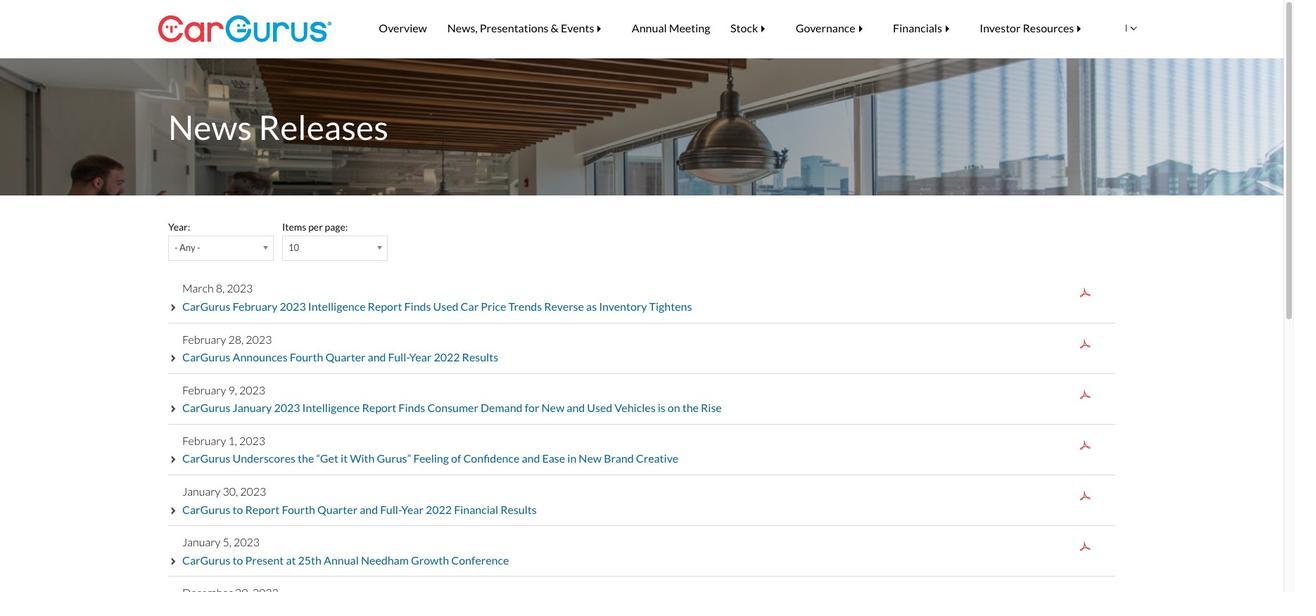 Task type: describe. For each thing, give the bounding box(es) containing it.
2023 for march 8, 2023
[[227, 282, 253, 295]]

financial
[[454, 503, 498, 516]]

- any -
[[175, 242, 200, 254]]

january for january 30, 2023
[[182, 485, 220, 498]]

2 - from the left
[[197, 242, 200, 254]]

presentations
[[480, 21, 549, 34]]

governance link
[[786, 11, 883, 45]]

inventory
[[599, 300, 647, 313]]

investor resources link
[[970, 11, 1102, 45]]

used inside march 8, 2023 cargurus february 2023 intelligence report finds used car price trends reverse as inventory tightens
[[433, 300, 458, 313]]

items per page
[[282, 221, 345, 233]]

- any - link
[[168, 236, 274, 261]]

2022 inside january 30, 2023 cargurus to report fourth quarter and full-year 2022 financial results
[[426, 503, 452, 516]]

used inside 'february 9, 2023 cargurus january 2023 intelligence report finds consumer demand for new and used vehicles is on the rise'
[[587, 401, 612, 415]]

report inside january 30, 2023 cargurus to report fourth quarter and full-year 2022 financial results
[[245, 503, 280, 516]]

with
[[350, 452, 375, 466]]

year inside january 30, 2023 cargurus to report fourth quarter and full-year 2022 financial results
[[401, 503, 424, 516]]

february 28, 2023 cargurus announces fourth quarter and full-year 2022 results
[[182, 333, 498, 364]]

5,
[[223, 536, 231, 549]]

february for february 1, 2023
[[182, 434, 226, 447]]

feeling
[[413, 452, 449, 466]]

price
[[481, 300, 506, 313]]

cargurus for 9,
[[182, 401, 230, 415]]

it
[[341, 452, 348, 466]]

cargurus for 8,
[[182, 300, 230, 313]]

results inside february 28, 2023 cargurus announces fourth quarter and full-year 2022 results
[[462, 351, 498, 364]]

investor
[[980, 21, 1021, 34]]

intelligence for january
[[302, 401, 360, 415]]

news, presentations & events link
[[437, 11, 622, 45]]

10 link
[[282, 236, 388, 261]]

30,
[[223, 485, 238, 498]]

gurus"
[[377, 452, 411, 466]]

fourth inside february 28, 2023 cargurus announces fourth quarter and full-year 2022 results
[[290, 351, 323, 364]]

consumer
[[427, 401, 479, 415]]

1 - from the left
[[175, 242, 178, 254]]

for
[[525, 401, 539, 415]]

2023 for february 28, 2023
[[246, 333, 272, 346]]

financials link
[[883, 11, 970, 45]]

demand
[[481, 401, 523, 415]]

at
[[286, 554, 296, 567]]

growth
[[411, 554, 449, 567]]

january 5, 2023 cargurus to present at 25th annual needham growth conference
[[182, 536, 509, 567]]

per
[[308, 221, 323, 233]]

report for consumer
[[362, 401, 396, 415]]

and inside february 28, 2023 cargurus announces fourth quarter and full-year 2022 results
[[368, 351, 386, 364]]

cargurus to present at 25th annual needham growth conference link
[[182, 554, 509, 567]]

&
[[551, 21, 559, 34]]

car
[[461, 300, 479, 313]]

news, presentations & events
[[447, 21, 594, 34]]

9,
[[228, 383, 237, 397]]

cargurus logo image
[[158, 0, 332, 58]]

releases
[[258, 107, 388, 147]]

cargurus for 28,
[[182, 351, 230, 364]]

cargurus underscores the "get it with gurus" feeling of confidence and ease in new brand creative link
[[182, 452, 678, 466]]

28,
[[228, 333, 244, 346]]

january 30, 2023 cargurus to report fourth quarter and full-year 2022 financial results
[[182, 485, 537, 516]]

news,
[[447, 21, 478, 34]]

resources
[[1023, 21, 1074, 34]]

and inside 'february 9, 2023 cargurus january 2023 intelligence report finds consumer demand for new and used vehicles is on the rise'
[[567, 401, 585, 415]]

2023 for february 1, 2023
[[239, 434, 265, 447]]

cargurus announces fourth quarter and full-year 2022 results link
[[182, 351, 498, 364]]

page
[[325, 221, 345, 233]]

new inside 'february 9, 2023 cargurus january 2023 intelligence report finds consumer demand for new and used vehicles is on the rise'
[[541, 401, 565, 415]]

the inside 'february 9, 2023 cargurus january 2023 intelligence report finds consumer demand for new and used vehicles is on the rise'
[[682, 401, 699, 415]]

news
[[168, 107, 252, 147]]

finds for used
[[404, 300, 431, 313]]

quarter inside january 30, 2023 cargurus to report fourth quarter and full-year 2022 financial results
[[317, 503, 358, 516]]

en
[[1114, 22, 1127, 34]]

present
[[245, 554, 284, 567]]

the inside february 1, 2023 cargurus underscores the "get it with gurus" feeling of confidence and ease in new brand creative
[[298, 452, 314, 466]]

annual inside menu bar
[[632, 21, 667, 34]]

to for present
[[233, 554, 243, 567]]

8,
[[216, 282, 225, 295]]



Task type: locate. For each thing, give the bounding box(es) containing it.
0 vertical spatial quarter
[[325, 351, 366, 364]]

january for january 5, 2023
[[182, 536, 220, 549]]

1 horizontal spatial annual
[[632, 21, 667, 34]]

0 horizontal spatial -
[[175, 242, 178, 254]]

intelligence inside march 8, 2023 cargurus february 2023 intelligence report finds used car price trends reverse as inventory tightens
[[308, 300, 366, 313]]

financials
[[893, 21, 942, 34]]

1 vertical spatial 2022
[[426, 503, 452, 516]]

january left 5,
[[182, 536, 220, 549]]

items
[[282, 221, 306, 233]]

1 vertical spatial intelligence
[[302, 401, 360, 415]]

cargurus down 28,
[[182, 351, 230, 364]]

finds left consumer
[[399, 401, 425, 415]]

finds
[[404, 300, 431, 313], [399, 401, 425, 415]]

fourth
[[290, 351, 323, 364], [282, 503, 315, 516]]

report inside 'february 9, 2023 cargurus january 2023 intelligence report finds consumer demand for new and used vehicles is on the rise'
[[362, 401, 396, 415]]

2022 left financial
[[426, 503, 452, 516]]

0 vertical spatial 2022
[[434, 351, 460, 364]]

0 vertical spatial the
[[682, 401, 699, 415]]

report
[[368, 300, 402, 313], [362, 401, 396, 415], [245, 503, 280, 516]]

cargurus to report fourth quarter and full-year 2022 financial results link
[[182, 503, 537, 516]]

overview link
[[369, 11, 437, 45]]

2023 right the 8,
[[227, 282, 253, 295]]

cargurus down march
[[182, 300, 230, 313]]

4 cargurus from the top
[[182, 452, 230, 466]]

2023 for january 30, 2023
[[240, 485, 266, 498]]

2 vertical spatial january
[[182, 536, 220, 549]]

0 horizontal spatial results
[[462, 351, 498, 364]]

0 vertical spatial report
[[368, 300, 402, 313]]

finds inside march 8, 2023 cargurus february 2023 intelligence report finds used car price trends reverse as inventory tightens
[[404, 300, 431, 313]]

0 vertical spatial finds
[[404, 300, 431, 313]]

report for used
[[368, 300, 402, 313]]

report inside march 8, 2023 cargurus february 2023 intelligence report finds used car price trends reverse as inventory tightens
[[368, 300, 402, 313]]

finds for consumer
[[399, 401, 425, 415]]

annual inside january 5, 2023 cargurus to present at 25th annual needham growth conference
[[324, 554, 359, 567]]

cargurus january 2023 intelligence report finds consumer demand for new and used vehicles is on the rise link
[[182, 401, 722, 415]]

trends
[[508, 300, 542, 313]]

is
[[658, 401, 666, 415]]

0 vertical spatial new
[[541, 401, 565, 415]]

february left 28,
[[182, 333, 226, 346]]

2022 up 'february 9, 2023 cargurus january 2023 intelligence report finds consumer demand for new and used vehicles is on the rise'
[[434, 351, 460, 364]]

used left vehicles
[[587, 401, 612, 415]]

quarter inside february 28, 2023 cargurus announces fourth quarter and full-year 2022 results
[[325, 351, 366, 364]]

january
[[233, 401, 272, 415], [182, 485, 220, 498], [182, 536, 220, 549]]

- left any
[[175, 242, 178, 254]]

cargurus for 30,
[[182, 503, 230, 516]]

2023 up underscores
[[274, 401, 300, 415]]

2022 inside february 28, 2023 cargurus announces fourth quarter and full-year 2022 results
[[434, 351, 460, 364]]

1 vertical spatial report
[[362, 401, 396, 415]]

tightens
[[649, 300, 692, 313]]

the left "get
[[298, 452, 314, 466]]

cargurus down 30,
[[182, 503, 230, 516]]

to
[[233, 503, 243, 516], [233, 554, 243, 567]]

ease
[[542, 452, 565, 466]]

february left 9, at the bottom left of the page
[[182, 383, 226, 397]]

cargurus for 5,
[[182, 554, 230, 567]]

conference
[[451, 554, 509, 567]]

march 8, 2023 cargurus february 2023 intelligence report finds used car price trends reverse as inventory tightens
[[182, 282, 692, 313]]

cargurus inside january 30, 2023 cargurus to report fourth quarter and full-year 2022 financial results
[[182, 503, 230, 516]]

en button
[[1091, 8, 1145, 48]]

0 vertical spatial january
[[233, 401, 272, 415]]

1 vertical spatial full-
[[380, 503, 401, 516]]

2 vertical spatial report
[[245, 503, 280, 516]]

february 9, 2023 cargurus january 2023 intelligence report finds consumer demand for new and used vehicles is on the rise
[[182, 383, 722, 415]]

2023 inside february 1, 2023 cargurus underscores the "get it with gurus" feeling of confidence and ease in new brand creative
[[239, 434, 265, 447]]

events
[[561, 21, 594, 34]]

governance
[[796, 21, 856, 34]]

2023 right 9, at the bottom left of the page
[[239, 383, 265, 397]]

annual meeting
[[632, 21, 710, 34]]

february inside february 1, 2023 cargurus underscores the "get it with gurus" feeling of confidence and ease in new brand creative
[[182, 434, 226, 447]]

1,
[[228, 434, 237, 447]]

news releases
[[168, 107, 388, 147]]

cargurus down 5,
[[182, 554, 230, 567]]

1 vertical spatial the
[[298, 452, 314, 466]]

1 vertical spatial year
[[401, 503, 424, 516]]

report up gurus"
[[362, 401, 396, 415]]

february inside march 8, 2023 cargurus february 2023 intelligence report finds used car price trends reverse as inventory tightens
[[233, 300, 278, 313]]

on
[[668, 401, 680, 415]]

2023 right 30,
[[240, 485, 266, 498]]

intelligence up february 28, 2023 cargurus announces fourth quarter and full-year 2022 results
[[308, 300, 366, 313]]

full- inside february 28, 2023 cargurus announces fourth quarter and full-year 2022 results
[[388, 351, 409, 364]]

1 horizontal spatial used
[[587, 401, 612, 415]]

needham
[[361, 554, 409, 567]]

reverse
[[544, 300, 584, 313]]

year
[[409, 351, 432, 364], [401, 503, 424, 516]]

january inside 'february 9, 2023 cargurus january 2023 intelligence report finds consumer demand for new and used vehicles is on the rise'
[[233, 401, 272, 415]]

report down underscores
[[245, 503, 280, 516]]

january inside january 5, 2023 cargurus to present at 25th annual needham growth conference
[[182, 536, 220, 549]]

2023 inside january 5, 2023 cargurus to present at 25th annual needham growth conference
[[234, 536, 260, 549]]

0 vertical spatial to
[[233, 503, 243, 516]]

1 vertical spatial used
[[587, 401, 612, 415]]

0 vertical spatial used
[[433, 300, 458, 313]]

0 vertical spatial full-
[[388, 351, 409, 364]]

2 to from the top
[[233, 554, 243, 567]]

to down 30,
[[233, 503, 243, 516]]

0 vertical spatial fourth
[[290, 351, 323, 364]]

cargurus down 1,
[[182, 452, 230, 466]]

february up 28,
[[233, 300, 278, 313]]

february left 1,
[[182, 434, 226, 447]]

intelligence
[[308, 300, 366, 313], [302, 401, 360, 415]]

cargurus february 2023 intelligence report finds used car price trends reverse as inventory tightens link
[[182, 300, 692, 313]]

0 vertical spatial annual
[[632, 21, 667, 34]]

january inside january 30, 2023 cargurus to report fourth quarter and full-year 2022 financial results
[[182, 485, 220, 498]]

cargurus
[[182, 300, 230, 313], [182, 351, 230, 364], [182, 401, 230, 415], [182, 452, 230, 466], [182, 503, 230, 516], [182, 554, 230, 567]]

menu bar
[[348, 0, 1122, 56]]

full-
[[388, 351, 409, 364], [380, 503, 401, 516]]

- right any
[[197, 242, 200, 254]]

year up 'february 9, 2023 cargurus january 2023 intelligence report finds consumer demand for new and used vehicles is on the rise'
[[409, 351, 432, 364]]

2023 inside january 30, 2023 cargurus to report fourth quarter and full-year 2022 financial results
[[240, 485, 266, 498]]

results inside january 30, 2023 cargurus to report fourth quarter and full-year 2022 financial results
[[500, 503, 537, 516]]

2023 right 5,
[[234, 536, 260, 549]]

fourth up at
[[282, 503, 315, 516]]

1 vertical spatial january
[[182, 485, 220, 498]]

used left the car
[[433, 300, 458, 313]]

results right financial
[[500, 503, 537, 516]]

meeting
[[669, 21, 710, 34]]

report up february 28, 2023 cargurus announces fourth quarter and full-year 2022 results
[[368, 300, 402, 313]]

annual left 'meeting'
[[632, 21, 667, 34]]

in
[[567, 452, 577, 466]]

1 horizontal spatial -
[[197, 242, 200, 254]]

2023 inside february 28, 2023 cargurus announces fourth quarter and full-year 2022 results
[[246, 333, 272, 346]]

1 vertical spatial fourth
[[282, 503, 315, 516]]

new right the in
[[579, 452, 602, 466]]

5 cargurus from the top
[[182, 503, 230, 516]]

new
[[541, 401, 565, 415], [579, 452, 602, 466]]

0 horizontal spatial the
[[298, 452, 314, 466]]

2023 up announces
[[246, 333, 272, 346]]

overview
[[379, 21, 427, 34]]

1 horizontal spatial new
[[579, 452, 602, 466]]

vehicles
[[615, 401, 656, 415]]

january left 30,
[[182, 485, 220, 498]]

cargurus inside march 8, 2023 cargurus february 2023 intelligence report finds used car price trends reverse as inventory tightens
[[182, 300, 230, 313]]

new right the for
[[541, 401, 565, 415]]

cargurus down 9, at the bottom left of the page
[[182, 401, 230, 415]]

quarter
[[325, 351, 366, 364], [317, 503, 358, 516]]

10
[[289, 242, 299, 254]]

new inside february 1, 2023 cargurus underscores the "get it with gurus" feeling of confidence and ease in new brand creative
[[579, 452, 602, 466]]

intelligence inside 'february 9, 2023 cargurus january 2023 intelligence report finds consumer demand for new and used vehicles is on the rise'
[[302, 401, 360, 415]]

1 horizontal spatial the
[[682, 401, 699, 415]]

2 cargurus from the top
[[182, 351, 230, 364]]

announces
[[233, 351, 288, 364]]

1 cargurus from the top
[[182, 300, 230, 313]]

january down 9, at the bottom left of the page
[[233, 401, 272, 415]]

rise
[[701, 401, 722, 415]]

annual meeting link
[[622, 11, 720, 45]]

cargurus inside february 1, 2023 cargurus underscores the "get it with gurus" feeling of confidence and ease in new brand creative
[[182, 452, 230, 466]]

0 vertical spatial results
[[462, 351, 498, 364]]

any
[[179, 242, 195, 254]]

finds left the car
[[404, 300, 431, 313]]

results
[[462, 351, 498, 364], [500, 503, 537, 516]]

to left 'present'
[[233, 554, 243, 567]]

cargurus inside 'february 9, 2023 cargurus january 2023 intelligence report finds consumer demand for new and used vehicles is on the rise'
[[182, 401, 230, 415]]

as
[[586, 300, 597, 313]]

2023 for february 9, 2023
[[239, 383, 265, 397]]

1 vertical spatial to
[[233, 554, 243, 567]]

year up growth
[[401, 503, 424, 516]]

"get
[[316, 452, 338, 466]]

and inside february 1, 2023 cargurus underscores the "get it with gurus" feeling of confidence and ease in new brand creative
[[522, 452, 540, 466]]

2023 for january 5, 2023
[[234, 536, 260, 549]]

to inside january 5, 2023 cargurus to present at 25th annual needham growth conference
[[233, 554, 243, 567]]

full- inside january 30, 2023 cargurus to report fourth quarter and full-year 2022 financial results
[[380, 503, 401, 516]]

-
[[175, 242, 178, 254], [197, 242, 200, 254]]

0 vertical spatial intelligence
[[308, 300, 366, 313]]

finds inside 'february 9, 2023 cargurus january 2023 intelligence report finds consumer demand for new and used vehicles is on the rise'
[[399, 401, 425, 415]]

february for february 28, 2023
[[182, 333, 226, 346]]

february for february 9, 2023
[[182, 383, 226, 397]]

0 vertical spatial year
[[409, 351, 432, 364]]

to for report
[[233, 503, 243, 516]]

investor resources
[[980, 21, 1074, 34]]

and
[[368, 351, 386, 364], [567, 401, 585, 415], [522, 452, 540, 466], [360, 503, 378, 516]]

stock link
[[720, 11, 786, 45]]

1 vertical spatial new
[[579, 452, 602, 466]]

the
[[682, 401, 699, 415], [298, 452, 314, 466]]

25th
[[298, 554, 322, 567]]

2023
[[227, 282, 253, 295], [280, 300, 306, 313], [246, 333, 272, 346], [239, 383, 265, 397], [274, 401, 300, 415], [239, 434, 265, 447], [240, 485, 266, 498], [234, 536, 260, 549]]

0 horizontal spatial annual
[[324, 554, 359, 567]]

cargurus inside february 28, 2023 cargurus announces fourth quarter and full-year 2022 results
[[182, 351, 230, 364]]

1 vertical spatial annual
[[324, 554, 359, 567]]

confidence
[[463, 452, 520, 466]]

year inside february 28, 2023 cargurus announces fourth quarter and full-year 2022 results
[[409, 351, 432, 364]]

3 cargurus from the top
[[182, 401, 230, 415]]

stock
[[731, 21, 758, 34]]

results up 'february 9, 2023 cargurus january 2023 intelligence report finds consumer demand for new and used vehicles is on the rise'
[[462, 351, 498, 364]]

0 horizontal spatial used
[[433, 300, 458, 313]]

cargurus inside january 5, 2023 cargurus to present at 25th annual needham growth conference
[[182, 554, 230, 567]]

1 to from the top
[[233, 503, 243, 516]]

annual right 25th
[[324, 554, 359, 567]]

and inside january 30, 2023 cargurus to report fourth quarter and full-year 2022 financial results
[[360, 503, 378, 516]]

1 vertical spatial quarter
[[317, 503, 358, 516]]

1 horizontal spatial results
[[500, 503, 537, 516]]

march
[[182, 282, 214, 295]]

fourth inside january 30, 2023 cargurus to report fourth quarter and full-year 2022 financial results
[[282, 503, 315, 516]]

cargurus for 1,
[[182, 452, 230, 466]]

1 vertical spatial finds
[[399, 401, 425, 415]]

intelligence up "get
[[302, 401, 360, 415]]

february inside 'february 9, 2023 cargurus january 2023 intelligence report finds consumer demand for new and used vehicles is on the rise'
[[182, 383, 226, 397]]

1 vertical spatial results
[[500, 503, 537, 516]]

the right the on
[[682, 401, 699, 415]]

used
[[433, 300, 458, 313], [587, 401, 612, 415]]

full- down gurus"
[[380, 503, 401, 516]]

february 1, 2023 cargurus underscores the "get it with gurus" feeling of confidence and ease in new brand creative
[[182, 434, 678, 466]]

creative
[[636, 452, 678, 466]]

february
[[233, 300, 278, 313], [182, 333, 226, 346], [182, 383, 226, 397], [182, 434, 226, 447]]

of
[[451, 452, 461, 466]]

fourth right announces
[[290, 351, 323, 364]]

brand
[[604, 452, 634, 466]]

february inside february 28, 2023 cargurus announces fourth quarter and full-year 2022 results
[[182, 333, 226, 346]]

2023 right 1,
[[239, 434, 265, 447]]

menu bar containing overview
[[348, 0, 1122, 56]]

0 horizontal spatial new
[[541, 401, 565, 415]]

to inside january 30, 2023 cargurus to report fourth quarter and full-year 2022 financial results
[[233, 503, 243, 516]]

6 cargurus from the top
[[182, 554, 230, 567]]

2023 down 10
[[280, 300, 306, 313]]

intelligence for february
[[308, 300, 366, 313]]

full- down the cargurus february 2023 intelligence report finds used car price trends reverse as inventory tightens link
[[388, 351, 409, 364]]

year:
[[168, 221, 190, 233]]

annual
[[632, 21, 667, 34], [324, 554, 359, 567]]

underscores
[[233, 452, 296, 466]]



Task type: vqa. For each thing, say whether or not it's contained in the screenshot.


